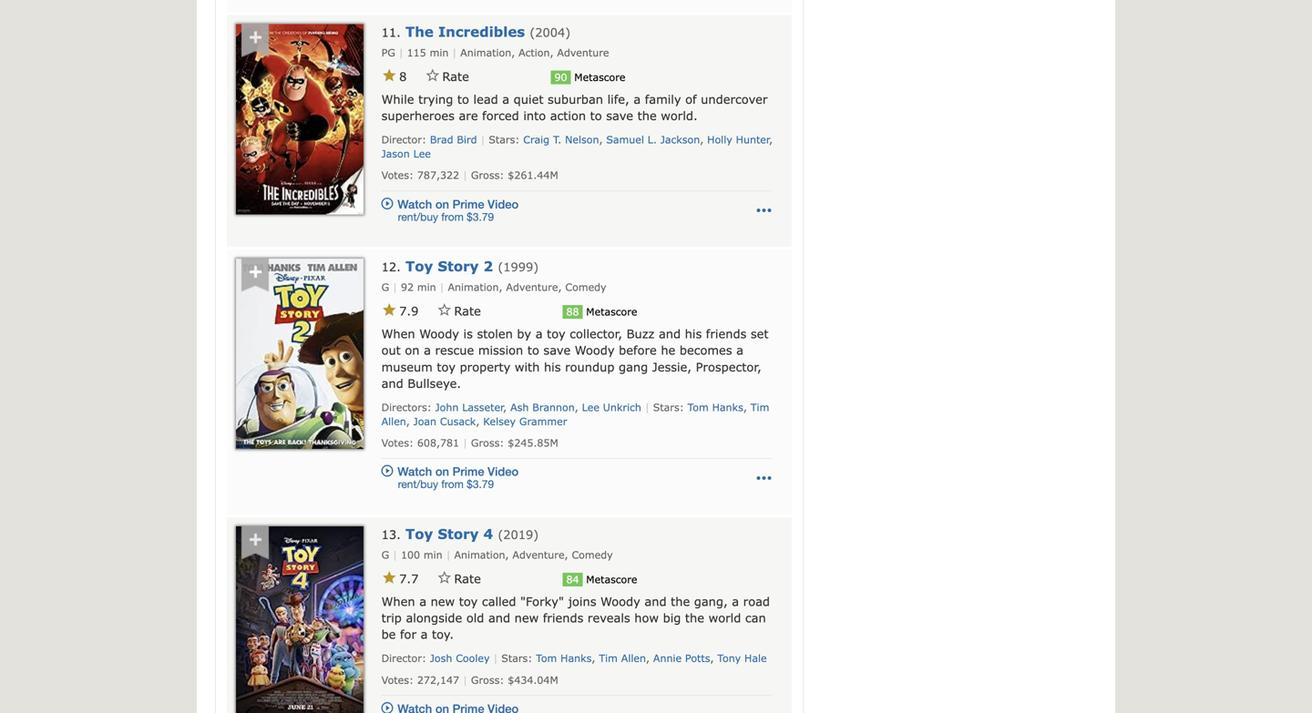 Task type: vqa. For each thing, say whether or not it's contained in the screenshot.
272,147
yes



Task type: locate. For each thing, give the bounding box(es) containing it.
$3.79 down 'votes: 608,781 | gross: $245.85m' on the bottom of page
[[467, 478, 494, 491]]

1 horizontal spatial save
[[606, 108, 634, 123]]

7.7
[[399, 572, 419, 586]]

when inside 84 metascore when a new toy called "forky" joins woody and the gang, a road trip alongside old and new friends reveals how big the world can be for a toy.
[[382, 595, 415, 609]]

0 vertical spatial watch on prime video
[[398, 197, 519, 211]]

tom hanks link up "$434.04m"
[[536, 653, 592, 665]]

1 horizontal spatial hanks
[[712, 401, 744, 414]]

tim allen link
[[382, 401, 770, 428], [599, 653, 646, 665]]

joan
[[414, 416, 437, 428]]

0 vertical spatial metascore
[[575, 71, 626, 84]]

, left ash
[[504, 401, 507, 414]]

adventure, inside 13. toy story 4 (2019) g | 100 min | animation, adventure, comedy
[[513, 549, 568, 561]]

hale
[[745, 653, 767, 665]]

from for story
[[441, 478, 464, 491]]

undercover
[[701, 92, 768, 106]]

0 vertical spatial min
[[430, 46, 449, 59]]

2 toy from the top
[[406, 526, 433, 542]]

director: down for
[[382, 653, 427, 665]]

animation, down incredibles
[[460, 46, 515, 59]]

1 vertical spatial when
[[382, 595, 415, 609]]

director:
[[382, 134, 427, 146], [382, 653, 427, 665]]

2 $3.79 from the top
[[467, 478, 494, 491]]

gross: down bird
[[471, 169, 504, 182]]

video down "$245.85m" at left bottom
[[488, 465, 519, 479]]

2 horizontal spatial toy
[[547, 327, 566, 341]]

2 more horiz image from the top
[[753, 467, 775, 489]]

tom
[[688, 401, 709, 414], [536, 653, 557, 665]]

metascore up joins in the bottom of the page
[[586, 574, 638, 586]]

2 vertical spatial rate
[[454, 572, 481, 586]]

the
[[638, 108, 657, 123], [671, 595, 690, 609], [685, 611, 705, 625]]

1 vertical spatial rent/buy from $3.79
[[398, 478, 494, 491]]

prime for story
[[453, 465, 485, 479]]

1 story from the top
[[438, 258, 479, 274]]

on up museum
[[405, 343, 420, 357]]

metascore
[[575, 71, 626, 84], [586, 306, 638, 318], [586, 574, 638, 586]]

animation, down 4 at the left bottom
[[454, 549, 509, 561]]

be
[[382, 628, 396, 642]]

2 from from the top
[[441, 478, 464, 491]]

1 click to add to watchlist image from the top
[[238, 24, 273, 59]]

3 gross: from the top
[[471, 674, 504, 687]]

watch on prime video for incredibles
[[398, 197, 519, 211]]

adventure, down (1999)
[[506, 281, 562, 293]]

tim allen
[[382, 401, 770, 428]]

2 click to add to watchlist image from the top
[[238, 259, 273, 293]]

when for toy story 2
[[382, 327, 415, 341]]

2 watch from the top
[[398, 465, 432, 479]]

stars: for the incredibles
[[489, 134, 520, 146]]

story left 4 at the left bottom
[[438, 526, 479, 542]]

woody up reveals
[[601, 595, 641, 609]]

allen left annie
[[621, 653, 646, 665]]

woody
[[419, 327, 459, 341], [575, 343, 615, 357], [601, 595, 641, 609]]

friends down joins in the bottom of the page
[[543, 611, 584, 625]]

watch down 608,781
[[398, 465, 432, 479]]

votes: 787,322 | gross: $261.44m
[[382, 169, 559, 182]]

1 vertical spatial animation,
[[448, 281, 503, 293]]

, left lee unkrich link
[[575, 401, 579, 414]]

(2019)
[[498, 528, 539, 542]]

2 vertical spatial on
[[436, 465, 449, 479]]

1 horizontal spatial to
[[528, 343, 539, 357]]

property
[[460, 360, 511, 374]]

play circle outline inline image down "jason"
[[382, 198, 393, 209]]

his up becomes
[[685, 327, 702, 341]]

from down 787,322
[[441, 210, 464, 223]]

story left 2
[[438, 258, 479, 274]]

votes: down "jason"
[[382, 169, 414, 182]]

save
[[606, 108, 634, 123], [544, 343, 571, 357]]

, joan cusack , kelsey grammer
[[406, 416, 567, 428]]

lee
[[413, 148, 431, 160], [582, 401, 600, 414]]

rate up trying
[[442, 69, 469, 84]]

and down museum
[[382, 376, 404, 391]]

min inside 13. toy story 4 (2019) g | 100 min | animation, adventure, comedy
[[424, 549, 443, 561]]

$3.79 down votes: 787,322 | gross: $261.44m
[[467, 210, 494, 223]]

friends
[[706, 327, 747, 341], [543, 611, 584, 625]]

2 rent/buy from $3.79 from the top
[[398, 478, 494, 491]]

on down 787,322
[[436, 197, 449, 211]]

lee unkrich link
[[582, 401, 642, 414]]

the incredibles image
[[236, 24, 364, 215]]

new up alongside
[[431, 595, 455, 609]]

metascore up life,
[[575, 71, 626, 84]]

rent/buy down 608,781
[[398, 478, 438, 491]]

tom up "$434.04m"
[[536, 653, 557, 665]]

2 story from the top
[[438, 526, 479, 542]]

1 vertical spatial play circle outline inline image
[[382, 466, 393, 477]]

to up "with"
[[528, 343, 539, 357]]

0 vertical spatial toy
[[547, 327, 566, 341]]

a up museum
[[424, 343, 431, 357]]

animation, down 2
[[448, 281, 503, 293]]

1 vertical spatial his
[[544, 360, 561, 374]]

watch on prime video down votes: 787,322 | gross: $261.44m
[[398, 197, 519, 211]]

min right "100"
[[424, 549, 443, 561]]

play circle outline inline image
[[382, 198, 393, 209], [382, 466, 393, 477]]

watch on prime video for story
[[398, 465, 519, 479]]

1 director: from the top
[[382, 134, 427, 146]]

video down $261.44m
[[488, 197, 519, 211]]

0 vertical spatial tim
[[751, 401, 770, 414]]

on down 608,781
[[436, 465, 449, 479]]

1 votes: from the top
[[382, 169, 414, 182]]

| right pg
[[399, 46, 404, 59]]

adventure,
[[506, 281, 562, 293], [513, 549, 568, 561]]

set
[[751, 327, 769, 341]]

click to add to watchlist image
[[238, 24, 273, 59], [238, 259, 273, 293]]

0 vertical spatial save
[[606, 108, 634, 123]]

1 vertical spatial lee
[[582, 401, 600, 414]]

comedy inside 13. toy story 4 (2019) g | 100 min | animation, adventure, comedy
[[572, 549, 613, 561]]

more horiz image for (2004)
[[753, 200, 775, 221]]

jason
[[382, 148, 410, 160]]

ash brannon link
[[511, 401, 575, 414]]

2 play circle outline inline image from the top
[[382, 466, 393, 477]]

rent/buy from $3.79 down 787,322
[[398, 210, 494, 223]]

watch on prime video down 'votes: 608,781 | gross: $245.85m' on the bottom of page
[[398, 465, 519, 479]]

1 vertical spatial watch on prime video
[[398, 465, 519, 479]]

toy for toy story 2
[[406, 258, 433, 274]]

brannon
[[533, 401, 575, 414]]

1 from from the top
[[441, 210, 464, 223]]

of
[[686, 92, 697, 106]]

and up how
[[645, 595, 667, 609]]

2 gross: from the top
[[471, 437, 504, 449]]

2 rent/buy from the top
[[398, 478, 438, 491]]

animation, for 2
[[448, 281, 503, 293]]

toy up "100"
[[406, 526, 433, 542]]

forced
[[482, 108, 519, 123]]

2 votes: from the top
[[382, 437, 414, 449]]

| right unkrich
[[645, 401, 650, 414]]

toy inside 13. toy story 4 (2019) g | 100 min | animation, adventure, comedy
[[406, 526, 433, 542]]

play circle outline inline image up 13.
[[382, 466, 393, 477]]

prime down votes: 787,322 | gross: $261.44m
[[453, 197, 485, 211]]

prime
[[453, 197, 485, 211], [453, 465, 485, 479]]

director: up jason lee "link"
[[382, 134, 427, 146]]

metascore up collector, in the left top of the page
[[586, 306, 638, 318]]

787,322
[[417, 169, 459, 182]]

tom hanks link down prospector,
[[688, 401, 744, 414]]

rate up old
[[454, 572, 481, 586]]

lee down 'brad'
[[413, 148, 431, 160]]

| down the "toy story 4" link
[[446, 549, 451, 561]]

1 more horiz image from the top
[[753, 200, 775, 221]]

can
[[746, 611, 766, 625]]

rate up is
[[454, 304, 481, 318]]

100
[[401, 549, 420, 561]]

story inside 13. toy story 4 (2019) g | 100 min | animation, adventure, comedy
[[438, 526, 479, 542]]

2 vertical spatial woody
[[601, 595, 641, 609]]

1 vertical spatial adventure,
[[513, 549, 568, 561]]

$3.79
[[467, 210, 494, 223], [467, 478, 494, 491]]

0 horizontal spatial lee
[[413, 148, 431, 160]]

1 vertical spatial tim
[[599, 653, 618, 665]]

woody down collector, in the left top of the page
[[575, 343, 615, 357]]

0 vertical spatial comedy
[[566, 281, 607, 293]]

min inside the 12. toy story 2 (1999) g | 92 min | animation, adventure, comedy
[[417, 281, 436, 293]]

| right bird
[[481, 134, 485, 146]]

1 vertical spatial the
[[671, 595, 690, 609]]

0 horizontal spatial save
[[544, 343, 571, 357]]

life,
[[608, 92, 630, 106]]

called
[[482, 595, 516, 609]]

votes: for the incredibles
[[382, 169, 414, 182]]

lee left unkrich
[[582, 401, 600, 414]]

0 vertical spatial rent/buy from $3.79
[[398, 210, 494, 223]]

0 horizontal spatial toy
[[437, 360, 456, 374]]

1 vertical spatial director:
[[382, 653, 427, 665]]

0 vertical spatial play circle outline inline image
[[382, 198, 393, 209]]

2 video from the top
[[488, 465, 519, 479]]

into
[[523, 108, 546, 123]]

tony
[[718, 653, 741, 665]]

museum
[[382, 360, 433, 374]]

comedy inside the 12. toy story 2 (1999) g | 92 min | animation, adventure, comedy
[[566, 281, 607, 293]]

8
[[399, 69, 407, 84]]

votes: for toy story 2
[[382, 437, 414, 449]]

when inside 88 metascore when woody is stolen by a toy collector, buzz and his friends set out on a rescue mission to save woody before he becomes a museum toy property with his roundup gang jessie, prospector, and bullseye.
[[382, 327, 415, 341]]

2 vertical spatial the
[[685, 611, 705, 625]]

2 vertical spatial metascore
[[586, 574, 638, 586]]

1 vertical spatial tom hanks link
[[536, 653, 592, 665]]

0 vertical spatial to
[[458, 92, 469, 106]]

1 horizontal spatial his
[[685, 327, 702, 341]]

13.
[[382, 528, 401, 542]]

toy down rescue
[[437, 360, 456, 374]]

1 vertical spatial metascore
[[586, 306, 638, 318]]

0 vertical spatial adventure,
[[506, 281, 562, 293]]

1 vertical spatial prime
[[453, 465, 485, 479]]

toy
[[406, 258, 433, 274], [406, 526, 433, 542]]

1 vertical spatial toy
[[406, 526, 433, 542]]

1 video from the top
[[488, 197, 519, 211]]

, down prospector,
[[744, 401, 747, 414]]

|
[[399, 46, 404, 59], [452, 46, 457, 59], [481, 134, 485, 146], [463, 169, 468, 182], [393, 281, 397, 293], [440, 281, 444, 293], [645, 401, 650, 414], [463, 437, 468, 449], [393, 549, 397, 561], [446, 549, 451, 561], [493, 653, 498, 665], [463, 674, 468, 687]]

friends inside 88 metascore when woody is stolen by a toy collector, buzz and his friends set out on a rescue mission to save woody before he becomes a museum toy property with his roundup gang jessie, prospector, and bullseye.
[[706, 327, 747, 341]]

suburban
[[548, 92, 603, 106]]

1 horizontal spatial allen
[[621, 653, 646, 665]]

min inside the 11. the incredibles (2004) pg | 115 min | animation, action, adventure
[[430, 46, 449, 59]]

stars: up "$434.04m"
[[502, 653, 533, 665]]

adventure, inside the 12. toy story 2 (1999) g | 92 min | animation, adventure, comedy
[[506, 281, 562, 293]]

115
[[407, 46, 426, 59]]

play circle outline inline image
[[382, 703, 393, 714]]

1 play circle outline inline image from the top
[[382, 198, 393, 209]]

rent/buy from $3.79 down 608,781
[[398, 478, 494, 491]]

0 vertical spatial g
[[382, 281, 389, 293]]

0 vertical spatial votes:
[[382, 169, 414, 182]]

on for toy
[[436, 465, 449, 479]]

0 vertical spatial allen
[[382, 416, 406, 428]]

2 director: from the top
[[382, 653, 427, 665]]

1 prime from the top
[[453, 197, 485, 211]]

1 vertical spatial rate
[[454, 304, 481, 318]]

director: inside director: brad bird | stars: craig t. nelson , samuel l. jackson , holly hunter , jason lee
[[382, 134, 427, 146]]

votes: down joan
[[382, 437, 414, 449]]

0 vertical spatial more horiz image
[[753, 200, 775, 221]]

1 g from the top
[[382, 281, 389, 293]]

save inside the 90 metascore while trying to lead a quiet suburban life, a family of undercover superheroes are forced into action to save the world.
[[606, 108, 634, 123]]

0 vertical spatial on
[[436, 197, 449, 211]]

new down "forky"
[[515, 611, 539, 625]]

comedy up '84'
[[572, 549, 613, 561]]

hanks
[[712, 401, 744, 414], [561, 653, 592, 665]]

becomes
[[680, 343, 732, 357]]

1 rent/buy from $3.79 from the top
[[398, 210, 494, 223]]

1 when from the top
[[382, 327, 415, 341]]

1 vertical spatial story
[[438, 526, 479, 542]]

unkrich
[[603, 401, 642, 414]]

the down the family
[[638, 108, 657, 123]]

hanks down prospector,
[[712, 401, 744, 414]]

more horiz image
[[753, 200, 775, 221], [753, 467, 775, 489]]

1 gross: from the top
[[471, 169, 504, 182]]

click to add to watchlist image
[[238, 527, 273, 561]]

samuel l. jackson link
[[606, 134, 700, 146]]

1 rent/buy from the top
[[398, 210, 438, 223]]

0 vertical spatial stars:
[[489, 134, 520, 146]]

1 vertical spatial votes:
[[382, 437, 414, 449]]

1 $3.79 from the top
[[467, 210, 494, 223]]

play circle outline inline image for toy story 2
[[382, 466, 393, 477]]

1 horizontal spatial tim
[[751, 401, 770, 414]]

gross: down , joan cusack , kelsey grammer
[[471, 437, 504, 449]]

1 vertical spatial hanks
[[561, 653, 592, 665]]

and up "he"
[[659, 327, 681, 341]]

rent/buy down 787,322
[[398, 210, 438, 223]]

video for the incredibles
[[488, 197, 519, 211]]

gross: down cooley
[[471, 674, 504, 687]]

2 vertical spatial min
[[424, 549, 443, 561]]

0 horizontal spatial new
[[431, 595, 455, 609]]

g inside the 12. toy story 2 (1999) g | 92 min | animation, adventure, comedy
[[382, 281, 389, 293]]

for
[[400, 628, 417, 642]]

0 vertical spatial animation,
[[460, 46, 515, 59]]

nelson
[[565, 134, 599, 146]]

2 horizontal spatial to
[[590, 108, 602, 123]]

story inside the 12. toy story 2 (1999) g | 92 min | animation, adventure, comedy
[[438, 258, 479, 274]]

1 vertical spatial watch
[[398, 465, 432, 479]]

1 vertical spatial from
[[441, 478, 464, 491]]

brad bird link
[[430, 134, 477, 146]]

animation, inside the 12. toy story 2 (1999) g | 92 min | animation, adventure, comedy
[[448, 281, 503, 293]]

woody up rescue
[[419, 327, 459, 341]]

stars:
[[489, 134, 520, 146], [653, 401, 684, 414], [502, 653, 533, 665]]

votes: up play circle outline inline image
[[382, 674, 414, 687]]

trying
[[418, 92, 453, 106]]

2 vertical spatial stars:
[[502, 653, 533, 665]]

toy up 92 on the left
[[406, 258, 433, 274]]

0 vertical spatial new
[[431, 595, 455, 609]]

0 vertical spatial prime
[[453, 197, 485, 211]]

1 vertical spatial $3.79
[[467, 478, 494, 491]]

new
[[431, 595, 455, 609], [515, 611, 539, 625]]

1 vertical spatial friends
[[543, 611, 584, 625]]

animation, inside 13. toy story 4 (2019) g | 100 min | animation, adventure, comedy
[[454, 549, 509, 561]]

stars: down the jessie,
[[653, 401, 684, 414]]

rate
[[442, 69, 469, 84], [454, 304, 481, 318], [454, 572, 481, 586]]

g for toy story 4
[[382, 549, 389, 561]]

allen inside tim allen
[[382, 416, 406, 428]]

1 vertical spatial comedy
[[572, 549, 613, 561]]

stars: inside director: brad bird | stars: craig t. nelson , samuel l. jackson , holly hunter , jason lee
[[489, 134, 520, 146]]

0 vertical spatial the
[[638, 108, 657, 123]]

1 watch from the top
[[398, 197, 432, 211]]

rent/buy
[[398, 210, 438, 223], [398, 478, 438, 491]]

friends up becomes
[[706, 327, 747, 341]]

0 horizontal spatial to
[[458, 92, 469, 106]]

watch down 787,322
[[398, 197, 432, 211]]

stars: for toy story 4
[[502, 653, 533, 665]]

to down suburban
[[590, 108, 602, 123]]

rate for toy story 4
[[454, 572, 481, 586]]

action
[[550, 108, 586, 123]]

1 vertical spatial allen
[[621, 653, 646, 665]]

2 vertical spatial to
[[528, 343, 539, 357]]

metascore for 2
[[586, 306, 638, 318]]

min
[[430, 46, 449, 59], [417, 281, 436, 293], [424, 549, 443, 561]]

0 horizontal spatial hanks
[[561, 653, 592, 665]]

gang
[[619, 360, 648, 374]]

prime down 'votes: 608,781 | gross: $245.85m' on the bottom of page
[[453, 465, 485, 479]]

reveals
[[588, 611, 630, 625]]

0 vertical spatial story
[[438, 258, 479, 274]]

1 horizontal spatial tom
[[688, 401, 709, 414]]

bird
[[457, 134, 477, 146]]

g down 12.
[[382, 281, 389, 293]]

0 vertical spatial $3.79
[[467, 210, 494, 223]]

his right "with"
[[544, 360, 561, 374]]

0 vertical spatial rate
[[442, 69, 469, 84]]

kelsey grammer link
[[483, 416, 567, 428]]

1 vertical spatial save
[[544, 343, 571, 357]]

1 vertical spatial min
[[417, 281, 436, 293]]

stolen
[[477, 327, 513, 341]]

craig t. nelson link
[[523, 134, 599, 146]]

friends inside 84 metascore when a new toy called "forky" joins woody and the gang, a road trip alongside old and new friends reveals how big the world can be for a toy.
[[543, 611, 584, 625]]

craig
[[523, 134, 550, 146]]

13. toy story 4 (2019) g | 100 min | animation, adventure, comedy
[[382, 526, 613, 561]]

toy inside the 12. toy story 2 (1999) g | 92 min | animation, adventure, comedy
[[406, 258, 433, 274]]

0 vertical spatial when
[[382, 327, 415, 341]]

adventure, for 4
[[513, 549, 568, 561]]

$261.44m
[[508, 169, 559, 182]]

2 g from the top
[[382, 549, 389, 561]]

metascore inside 88 metascore when woody is stolen by a toy collector, buzz and his friends set out on a rescue mission to save woody before he becomes a museum toy property with his roundup gang jessie, prospector, and bullseye.
[[586, 306, 638, 318]]

metascore inside the 90 metascore while trying to lead a quiet suburban life, a family of undercover superheroes are forced into action to save the world.
[[575, 71, 626, 84]]

11.
[[382, 25, 401, 39]]

1 vertical spatial click to add to watchlist image
[[238, 259, 273, 293]]

animation,
[[460, 46, 515, 59], [448, 281, 503, 293], [454, 549, 509, 561]]

from down 608,781
[[441, 478, 464, 491]]

2 vertical spatial votes:
[[382, 674, 414, 687]]

g inside 13. toy story 4 (2019) g | 100 min | animation, adventure, comedy
[[382, 549, 389, 561]]

roundup
[[565, 360, 615, 374]]

video
[[488, 197, 519, 211], [488, 465, 519, 479]]

watch for the
[[398, 197, 432, 211]]

stars: down the forced
[[489, 134, 520, 146]]

director: for the incredibles
[[382, 134, 427, 146]]

allen
[[382, 416, 406, 428], [621, 653, 646, 665]]

and
[[659, 327, 681, 341], [382, 376, 404, 391], [645, 595, 667, 609], [489, 611, 511, 625]]

metascore for (2004)
[[575, 71, 626, 84]]

2 when from the top
[[382, 595, 415, 609]]

from for incredibles
[[441, 210, 464, 223]]

adventure, down (2019)
[[513, 549, 568, 561]]

2 watch on prime video from the top
[[398, 465, 519, 479]]

0 vertical spatial watch
[[398, 197, 432, 211]]

1 vertical spatial tom
[[536, 653, 557, 665]]

0 vertical spatial director:
[[382, 134, 427, 146]]

1 toy from the top
[[406, 258, 433, 274]]

click to add to watchlist image for the incredibles
[[238, 24, 273, 59]]

2 prime from the top
[[453, 465, 485, 479]]

on inside 88 metascore when woody is stolen by a toy collector, buzz and his friends set out on a rescue mission to save woody before he becomes a museum toy property with his roundup gang jessie, prospector, and bullseye.
[[405, 343, 420, 357]]

2 vertical spatial animation,
[[454, 549, 509, 561]]

1 vertical spatial rent/buy
[[398, 478, 438, 491]]

toy
[[547, 327, 566, 341], [437, 360, 456, 374], [459, 595, 478, 609]]

metascore inside 84 metascore when a new toy called "forky" joins woody and the gang, a road trip alongside old and new friends reveals how big the world can be for a toy.
[[586, 574, 638, 586]]

the up big
[[671, 595, 690, 609]]

(2004)
[[530, 25, 571, 39]]

director: brad bird | stars: craig t. nelson , samuel l. jackson , holly hunter , jason lee
[[382, 134, 773, 160]]

alongside
[[406, 611, 462, 625]]

2 vertical spatial gross:
[[471, 674, 504, 687]]

when up out
[[382, 327, 415, 341]]

play circle outline inline image for the incredibles
[[382, 198, 393, 209]]

1 vertical spatial more horiz image
[[753, 467, 775, 489]]

a up the forced
[[503, 92, 510, 106]]

, right holly
[[770, 134, 773, 146]]

, down directors:
[[406, 416, 410, 428]]

road
[[744, 595, 770, 609]]

0 vertical spatial tim allen link
[[382, 401, 770, 428]]

min right 92 on the left
[[417, 281, 436, 293]]

1 vertical spatial video
[[488, 465, 519, 479]]

1 watch on prime video from the top
[[398, 197, 519, 211]]

1 vertical spatial on
[[405, 343, 420, 357]]

0 vertical spatial his
[[685, 327, 702, 341]]

toy up old
[[459, 595, 478, 609]]

1 vertical spatial gross:
[[471, 437, 504, 449]]

0 vertical spatial friends
[[706, 327, 747, 341]]

lee inside director: brad bird | stars: craig t. nelson , samuel l. jackson , holly hunter , jason lee
[[413, 148, 431, 160]]

88 metascore when woody is stolen by a toy collector, buzz and his friends set out on a rescue mission to save woody before he becomes a museum toy property with his roundup gang jessie, prospector, and bullseye.
[[382, 306, 769, 391]]

1 vertical spatial g
[[382, 549, 389, 561]]

3 votes: from the top
[[382, 674, 414, 687]]



Task type: describe. For each thing, give the bounding box(es) containing it.
toy story 2 link
[[406, 258, 493, 274]]

animation, for 4
[[454, 549, 509, 561]]

| left "100"
[[393, 549, 397, 561]]

$3.79 for story
[[467, 478, 494, 491]]

potts
[[685, 653, 711, 665]]

are
[[459, 108, 478, 123]]

, down lasseter
[[476, 416, 480, 428]]

holly hunter link
[[707, 134, 770, 146]]

story for 4
[[438, 526, 479, 542]]

0 horizontal spatial his
[[544, 360, 561, 374]]

rent/buy for toy
[[398, 478, 438, 491]]

he
[[661, 343, 676, 357]]

watch for toy
[[398, 465, 432, 479]]

adventure, for 2
[[506, 281, 562, 293]]

92
[[401, 281, 414, 293]]

when for toy story 4
[[382, 595, 415, 609]]

prospector,
[[696, 360, 762, 374]]

votes: 608,781 | gross: $245.85m
[[382, 437, 559, 449]]

pg
[[382, 46, 395, 59]]

1 vertical spatial to
[[590, 108, 602, 123]]

and down called
[[489, 611, 511, 625]]

| down josh cooley "link"
[[463, 674, 468, 687]]

, left annie
[[646, 653, 650, 665]]

woody inside 84 metascore when a new toy called "forky" joins woody and the gang, a road trip alongside old and new friends reveals how big the world can be for a toy.
[[601, 595, 641, 609]]

the inside the 90 metascore while trying to lead a quiet suburban life, a family of undercover superheroes are forced into action to save the world.
[[638, 108, 657, 123]]

rent/buy for the
[[398, 210, 438, 223]]

lead
[[474, 92, 498, 106]]

toy for toy story 4
[[406, 526, 433, 542]]

gang,
[[694, 595, 728, 609]]

rate for the incredibles
[[442, 69, 469, 84]]

to inside 88 metascore when woody is stolen by a toy collector, buzz and his friends set out on a rescue mission to save woody before he becomes a museum toy property with his roundup gang jessie, prospector, and bullseye.
[[528, 343, 539, 357]]

1 horizontal spatial new
[[515, 611, 539, 625]]

cooley
[[456, 653, 490, 665]]

min for toy story 4
[[424, 549, 443, 561]]

$245.85m
[[508, 437, 559, 449]]

, down reveals
[[592, 653, 596, 665]]

| down the incredibles 'link'
[[452, 46, 457, 59]]

0 vertical spatial tom
[[688, 401, 709, 414]]

toy inside 84 metascore when a new toy called "forky" joins woody and the gang, a road trip alongside old and new friends reveals how big the world can be for a toy.
[[459, 595, 478, 609]]

director: for toy story 4
[[382, 653, 427, 665]]

how
[[635, 611, 659, 625]]

metascore for 4
[[586, 574, 638, 586]]

josh
[[430, 653, 452, 665]]

0 vertical spatial woody
[[419, 327, 459, 341]]

a up world
[[732, 595, 739, 609]]

toy story 2 image
[[236, 259, 364, 449]]

1 vertical spatial woody
[[575, 343, 615, 357]]

lasseter
[[462, 401, 504, 414]]

world.
[[661, 108, 698, 123]]

| right cooley
[[493, 653, 498, 665]]

grammer
[[519, 416, 567, 428]]

video for toy story 2
[[488, 465, 519, 479]]

votes: for toy story 4
[[382, 674, 414, 687]]

before
[[619, 343, 657, 357]]

rent/buy from $3.79 for story
[[398, 478, 494, 491]]

gross: for toy story 4
[[471, 674, 504, 687]]

toy story 4 link
[[406, 526, 493, 542]]

a right life,
[[634, 92, 641, 106]]

big
[[663, 611, 681, 625]]

superheroes
[[382, 108, 455, 123]]

| right 787,322
[[463, 169, 468, 182]]

animation, inside the 11. the incredibles (2004) pg | 115 min | animation, action, adventure
[[460, 46, 515, 59]]

1 horizontal spatial lee
[[582, 401, 600, 414]]

rent/buy from $3.79 for incredibles
[[398, 210, 494, 223]]

min for toy story 2
[[417, 281, 436, 293]]

a up alongside
[[419, 595, 427, 609]]

84
[[566, 574, 579, 586]]

john lasseter link
[[435, 401, 504, 414]]

with
[[515, 360, 540, 374]]

jason lee link
[[382, 148, 431, 160]]

1 vertical spatial toy
[[437, 360, 456, 374]]

buzz
[[627, 327, 655, 341]]

hunter
[[736, 134, 770, 146]]

a right by on the left top of the page
[[536, 327, 543, 341]]

incredibles
[[438, 23, 525, 40]]

rescue
[[435, 343, 474, 357]]

joan cusack link
[[414, 416, 476, 428]]

$434.04m
[[508, 674, 559, 687]]

0 vertical spatial tom hanks link
[[688, 401, 744, 414]]

| inside director: brad bird | stars: craig t. nelson , samuel l. jackson , holly hunter , jason lee
[[481, 134, 485, 146]]

0 horizontal spatial tom
[[536, 653, 557, 665]]

gross: for the incredibles
[[471, 169, 504, 182]]

, left tony
[[711, 653, 714, 665]]

, left holly
[[700, 134, 704, 146]]

josh cooley link
[[430, 653, 490, 665]]

t.
[[553, 134, 562, 146]]

trip
[[382, 611, 402, 625]]

prime for incredibles
[[453, 197, 485, 211]]

joins
[[568, 595, 597, 609]]

directors: john lasseter , ash brannon , lee unkrich | stars: tom hanks ,
[[382, 401, 751, 414]]

| down toy story 2 link
[[440, 281, 444, 293]]

90 metascore while trying to lead a quiet suburban life, a family of undercover superheroes are forced into action to save the world.
[[382, 71, 768, 123]]

story for 2
[[438, 258, 479, 274]]

a right for
[[421, 628, 428, 642]]

l.
[[648, 134, 657, 146]]

mission
[[478, 343, 523, 357]]

12.
[[382, 260, 401, 274]]

90
[[555, 71, 567, 84]]

(1999)
[[498, 260, 539, 274]]

tim inside tim allen
[[751, 401, 770, 414]]

88
[[566, 306, 579, 318]]

12. toy story 2 (1999) g | 92 min | animation, adventure, comedy
[[382, 258, 607, 293]]

a up prospector,
[[737, 343, 744, 357]]

tony hale link
[[718, 653, 767, 665]]

7.9
[[399, 304, 419, 318]]

608,781
[[417, 437, 459, 449]]

rate for toy story 2
[[454, 304, 481, 318]]

11. the incredibles (2004) pg | 115 min | animation, action, adventure
[[382, 23, 609, 59]]

, left samuel
[[599, 134, 603, 146]]

gross: for toy story 2
[[471, 437, 504, 449]]

comedy for 2
[[566, 281, 607, 293]]

cusack
[[440, 416, 476, 428]]

0 horizontal spatial tim
[[599, 653, 618, 665]]

g for toy story 2
[[382, 281, 389, 293]]

toy story 4 image
[[236, 527, 364, 714]]

| left 92 on the left
[[393, 281, 397, 293]]

collector,
[[570, 327, 623, 341]]

comedy for 4
[[572, 549, 613, 561]]

84 metascore when a new toy called "forky" joins woody and the gang, a road trip alongside old and new friends reveals how big the world can be for a toy.
[[382, 574, 770, 642]]

save inside 88 metascore when woody is stolen by a toy collector, buzz and his friends set out on a rescue mission to save woody before he becomes a museum toy property with his roundup gang jessie, prospector, and bullseye.
[[544, 343, 571, 357]]

4
[[484, 526, 493, 542]]

votes: 272,147 | gross: $434.04m
[[382, 674, 559, 687]]

click to add to watchlist image for toy story 2
[[238, 259, 273, 293]]

director: josh cooley | stars: tom hanks , tim allen , annie potts , tony hale
[[382, 653, 767, 665]]

toy.
[[432, 628, 454, 642]]

the
[[406, 23, 434, 40]]

is
[[464, 327, 473, 341]]

bullseye.
[[408, 376, 461, 391]]

| down 'cusack'
[[463, 437, 468, 449]]

272,147
[[417, 674, 459, 687]]

directors:
[[382, 401, 432, 414]]

1 vertical spatial stars:
[[653, 401, 684, 414]]

$3.79 for incredibles
[[467, 210, 494, 223]]

0 vertical spatial hanks
[[712, 401, 744, 414]]

1 vertical spatial tim allen link
[[599, 653, 646, 665]]

0 horizontal spatial tom hanks link
[[536, 653, 592, 665]]

on for the
[[436, 197, 449, 211]]

while
[[382, 92, 414, 106]]

brad
[[430, 134, 453, 146]]

more horiz image for 2
[[753, 467, 775, 489]]



